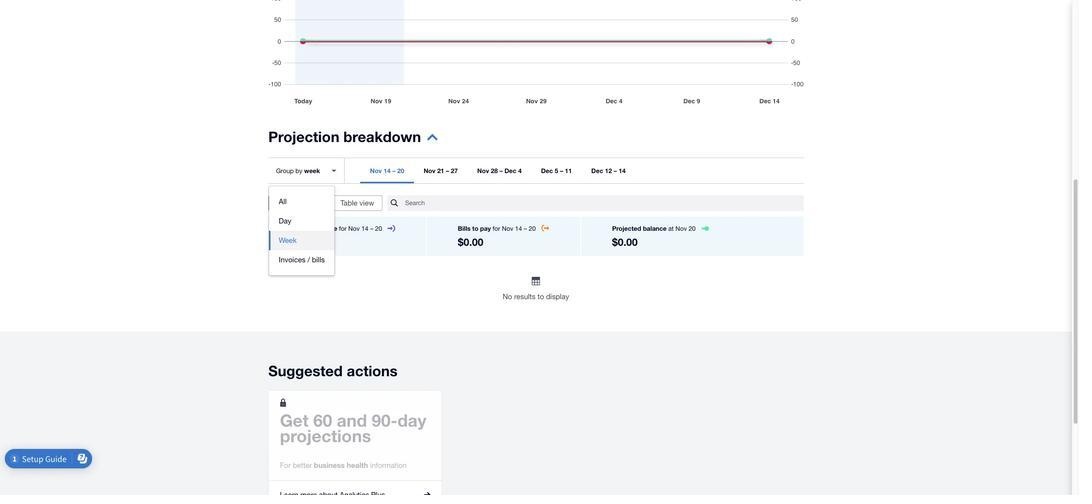 Task type: locate. For each thing, give the bounding box(es) containing it.
group containing all
[[269, 186, 335, 275]]

27
[[451, 167, 458, 175]]

0 vertical spatial to
[[473, 225, 479, 232]]

and
[[337, 410, 367, 431]]

bills
[[458, 225, 471, 232]]

dec 5 – 11
[[541, 167, 572, 175]]

nov right at
[[676, 225, 687, 232]]

all
[[279, 197, 287, 206]]

20 right the pay
[[529, 225, 536, 232]]

28
[[491, 167, 498, 175]]

dec 12 – 14
[[592, 167, 626, 175]]

dec
[[505, 167, 517, 175], [541, 167, 553, 175], [592, 167, 603, 175]]

Search for a document search field
[[405, 195, 804, 211]]

invoices for invoices / bills
[[279, 256, 306, 264]]

day
[[398, 410, 427, 431]]

1 horizontal spatial $0.00
[[458, 236, 484, 248]]

–
[[392, 167, 396, 175], [446, 167, 449, 175], [500, 167, 503, 175], [560, 167, 563, 175], [614, 167, 617, 175], [370, 225, 374, 232], [524, 225, 527, 232]]

20 inside invoices due for nov 14 – 20 $0.00
[[375, 225, 382, 232]]

14
[[384, 167, 391, 175], [619, 167, 626, 175], [362, 225, 369, 232], [515, 225, 522, 232]]

– for 14
[[614, 167, 617, 175]]

$0.00 up / at the left
[[299, 236, 325, 248]]

$0.00 down bills
[[458, 236, 484, 248]]

by
[[296, 167, 302, 174]]

11
[[565, 167, 572, 175]]

3 dec from the left
[[592, 167, 603, 175]]

all button
[[269, 192, 335, 211]]

1 horizontal spatial dec
[[541, 167, 553, 175]]

/
[[308, 256, 310, 264]]

to left the pay
[[473, 225, 479, 232]]

list box
[[269, 186, 335, 275]]

60
[[313, 410, 332, 431]]

week
[[279, 236, 297, 244]]

– right 28
[[500, 167, 503, 175]]

group by week
[[276, 167, 320, 174]]

0 vertical spatial invoices
[[299, 225, 324, 232]]

list box containing all
[[269, 186, 335, 275]]

to right the results
[[538, 292, 544, 301]]

invoices due for nov 14 – 20 $0.00
[[299, 225, 382, 248]]

suggested
[[268, 362, 343, 380]]

invoices
[[299, 225, 324, 232], [279, 256, 306, 264]]

week button
[[269, 231, 335, 250]]

no results to display
[[503, 292, 569, 301]]

due
[[326, 225, 337, 232]]

2 $0.00 from the left
[[458, 236, 484, 248]]

2 horizontal spatial dec
[[592, 167, 603, 175]]

$0.00 down projected
[[612, 236, 638, 248]]

– down view
[[370, 225, 374, 232]]

2 horizontal spatial $0.00
[[612, 236, 638, 248]]

– for dec
[[500, 167, 503, 175]]

20 inside the bills to pay for nov 14 – 20 $0.00
[[529, 225, 536, 232]]

1 vertical spatial to
[[538, 292, 544, 301]]

for
[[339, 225, 347, 232], [493, 225, 500, 232]]

20
[[397, 167, 404, 175], [375, 225, 382, 232], [529, 225, 536, 232], [689, 225, 696, 232]]

for better business health information
[[280, 461, 407, 469]]

dec left 5
[[541, 167, 553, 175]]

dec left 4
[[505, 167, 517, 175]]

$0.00
[[299, 236, 325, 248], [458, 236, 484, 248], [612, 236, 638, 248]]

2 dec from the left
[[541, 167, 553, 175]]

table
[[341, 199, 358, 207]]

nov left 21
[[424, 167, 436, 175]]

group
[[276, 167, 294, 174]]

0 horizontal spatial $0.00
[[299, 236, 325, 248]]

14 right the pay
[[515, 225, 522, 232]]

– right the pay
[[524, 225, 527, 232]]

– down breakdown
[[392, 167, 396, 175]]

view
[[360, 199, 374, 207]]

no
[[503, 292, 512, 301]]

0 horizontal spatial dec
[[505, 167, 517, 175]]

1 horizontal spatial for
[[493, 225, 500, 232]]

get 60 and 90-day projections
[[280, 410, 427, 446]]

nov right the pay
[[502, 225, 514, 232]]

– right 12
[[614, 167, 617, 175]]

0 horizontal spatial for
[[339, 225, 347, 232]]

20 right at
[[689, 225, 696, 232]]

for right due
[[339, 225, 347, 232]]

1 dec from the left
[[505, 167, 517, 175]]

nov
[[370, 167, 382, 175], [424, 167, 436, 175], [477, 167, 489, 175], [349, 225, 360, 232], [502, 225, 514, 232], [676, 225, 687, 232]]

1 vertical spatial invoices
[[279, 256, 306, 264]]

nov 21 – 27
[[424, 167, 458, 175]]

0 horizontal spatial to
[[473, 225, 479, 232]]

20 right due
[[375, 225, 382, 232]]

1 for from the left
[[339, 225, 347, 232]]

invoices inside button
[[279, 256, 306, 264]]

14 down view
[[362, 225, 369, 232]]

information
[[370, 461, 407, 469]]

dec left 12
[[592, 167, 603, 175]]

14 inside the bills to pay for nov 14 – 20 $0.00
[[515, 225, 522, 232]]

dec for dec 5 – 11
[[541, 167, 553, 175]]

14 down breakdown
[[384, 167, 391, 175]]

nov 28 – dec 4
[[477, 167, 522, 175]]

nov right due
[[349, 225, 360, 232]]

14 inside invoices due for nov 14 – 20 $0.00
[[362, 225, 369, 232]]

– right 21
[[446, 167, 449, 175]]

bills to pay for nov 14 – 20 $0.00
[[458, 225, 536, 248]]

group
[[269, 186, 335, 275]]

– right 5
[[560, 167, 563, 175]]

invoices inside invoices due for nov 14 – 20 $0.00
[[299, 225, 324, 232]]

invoices left due
[[299, 225, 324, 232]]

at
[[669, 225, 674, 232]]

invoices left / at the left
[[279, 256, 306, 264]]

to
[[473, 225, 479, 232], [538, 292, 544, 301]]

2 for from the left
[[493, 225, 500, 232]]

4
[[518, 167, 522, 175]]

$0.00 inside invoices due for nov 14 – 20 $0.00
[[299, 236, 325, 248]]

20 inside 'projected balance at nov 20'
[[689, 225, 696, 232]]

21
[[437, 167, 444, 175]]

for right the pay
[[493, 225, 500, 232]]

for inside invoices due for nov 14 – 20 $0.00
[[339, 225, 347, 232]]

actions
[[347, 362, 398, 380]]

1 $0.00 from the left
[[299, 236, 325, 248]]

projection
[[268, 128, 340, 145]]

day
[[279, 217, 292, 225]]

dec for dec 12 – 14
[[592, 167, 603, 175]]

$0.00 inside the bills to pay for nov 14 – 20 $0.00
[[458, 236, 484, 248]]



Task type: vqa. For each thing, say whether or not it's contained in the screenshot.
buy
no



Task type: describe. For each thing, give the bounding box(es) containing it.
1 horizontal spatial to
[[538, 292, 544, 301]]

projected balance at nov 20
[[612, 225, 696, 232]]

business
[[314, 461, 345, 469]]

– inside invoices due for nov 14 – 20 $0.00
[[370, 225, 374, 232]]

– for 20
[[392, 167, 396, 175]]

balance
[[643, 225, 667, 232]]

results
[[514, 292, 536, 301]]

nov inside the bills to pay for nov 14 – 20 $0.00
[[502, 225, 514, 232]]

– for 27
[[446, 167, 449, 175]]

5
[[555, 167, 558, 175]]

14 right 12
[[619, 167, 626, 175]]

pay
[[480, 225, 491, 232]]

– for 11
[[560, 167, 563, 175]]

projected
[[612, 225, 642, 232]]

nov inside 'projected balance at nov 20'
[[676, 225, 687, 232]]

health
[[347, 461, 368, 469]]

nov inside invoices due for nov 14 – 20 $0.00
[[349, 225, 360, 232]]

day button
[[269, 211, 335, 231]]

invoices for invoices due for nov 14 – 20 $0.00
[[299, 225, 324, 232]]

projection breakdown
[[268, 128, 421, 145]]

breakdown
[[344, 128, 421, 145]]

nov up view
[[370, 167, 382, 175]]

nov left 28
[[477, 167, 489, 175]]

projection breakdown button
[[268, 128, 438, 152]]

get
[[280, 410, 309, 431]]

invoices / bills
[[279, 256, 325, 264]]

better
[[293, 461, 312, 469]]

suggested actions
[[268, 362, 398, 380]]

projection breakdown view option group
[[268, 195, 383, 211]]

for
[[280, 461, 291, 469]]

3 $0.00 from the left
[[612, 236, 638, 248]]

to inside the bills to pay for nov 14 – 20 $0.00
[[473, 225, 479, 232]]

90-
[[372, 410, 398, 431]]

display
[[546, 292, 569, 301]]

table view
[[341, 199, 374, 207]]

– inside the bills to pay for nov 14 – 20 $0.00
[[524, 225, 527, 232]]

nov 14 – 20
[[370, 167, 404, 175]]

projections
[[280, 426, 371, 446]]

for inside the bills to pay for nov 14 – 20 $0.00
[[493, 225, 500, 232]]

week
[[304, 167, 320, 174]]

invoices / bills button
[[269, 250, 335, 270]]

20 down breakdown
[[397, 167, 404, 175]]

bills
[[312, 256, 325, 264]]

12
[[605, 167, 612, 175]]



